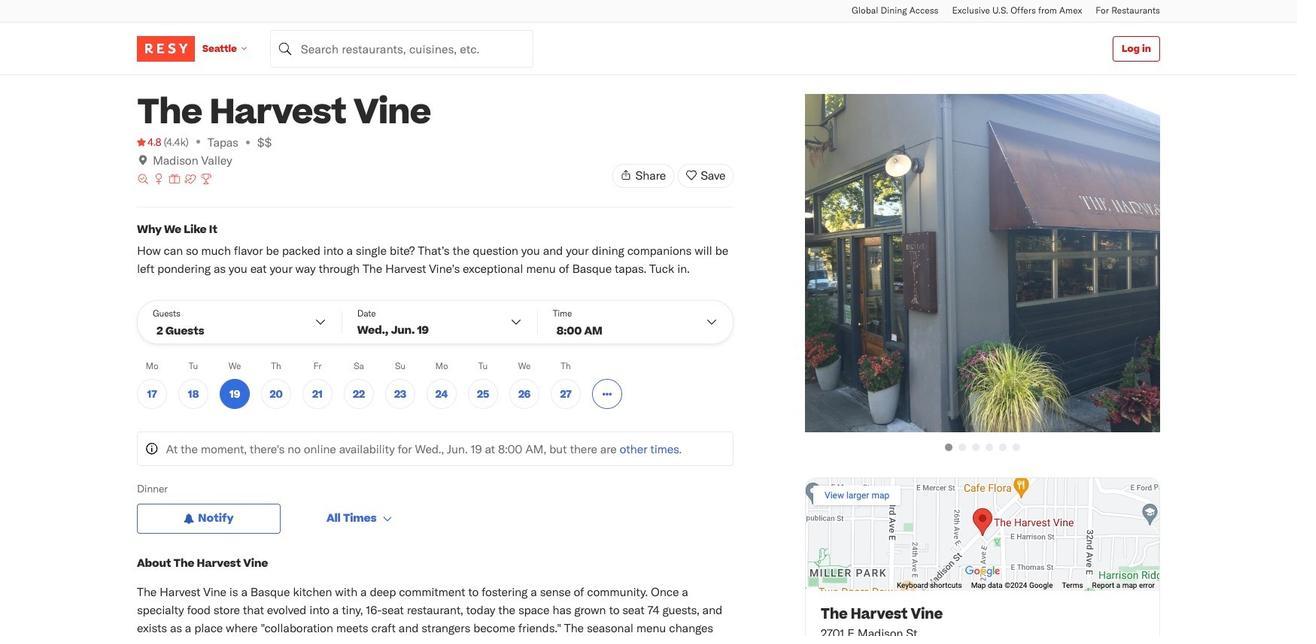 Task type: locate. For each thing, give the bounding box(es) containing it.
None field
[[270, 30, 533, 67]]

Search restaurants, cuisines, etc. text field
[[270, 30, 533, 67]]

4.8 out of 5 stars image
[[137, 135, 161, 150]]



Task type: vqa. For each thing, say whether or not it's contained in the screenshot.
5.0 out of 5 stars IMAGE
no



